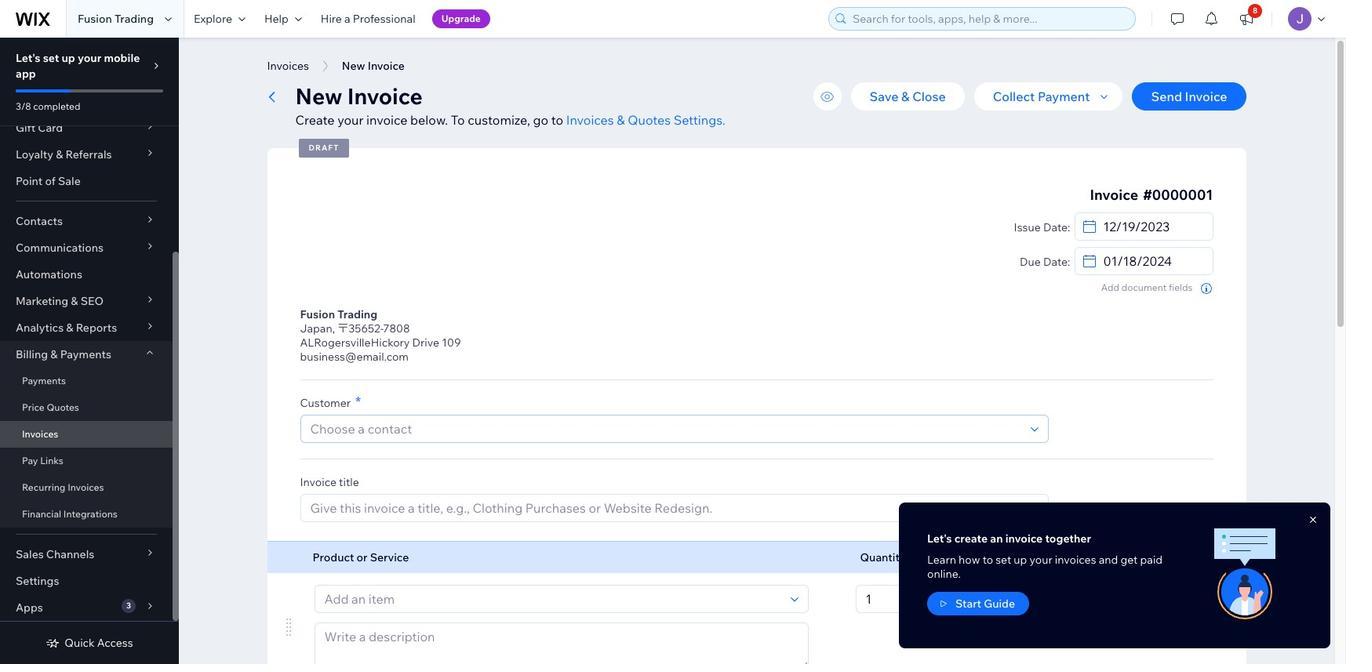 Task type: vqa. For each thing, say whether or not it's contained in the screenshot.
Due
yes



Task type: locate. For each thing, give the bounding box(es) containing it.
1 vertical spatial to
[[983, 553, 994, 567]]

date: for due date:
[[1044, 255, 1071, 269]]

sale
[[58, 174, 81, 188]]

1 vertical spatial fusion
[[300, 308, 335, 322]]

invoices inside 'recurring invoices' link
[[68, 482, 104, 494]]

new invoice
[[342, 59, 405, 73]]

0 vertical spatial invoice
[[367, 112, 408, 128]]

date: for issue date:
[[1044, 221, 1071, 235]]

set down an
[[996, 553, 1012, 567]]

1 horizontal spatial your
[[338, 112, 364, 128]]

invoices
[[1055, 553, 1097, 567]]

new down a
[[342, 59, 365, 73]]

0 horizontal spatial price
[[22, 402, 44, 414]]

& inside dropdown button
[[56, 148, 63, 162]]

product or service
[[313, 551, 409, 565]]

your left taxes
[[1030, 553, 1053, 567]]

loyalty & referrals button
[[0, 141, 173, 168]]

let's up 'learn'
[[928, 532, 952, 546]]

save & close button
[[851, 82, 965, 111]]

date: right issue
[[1044, 221, 1071, 235]]

invoice inside new invoice create your invoice below. to customize, go to invoices & quotes settings.
[[347, 82, 423, 110]]

send
[[1152, 89, 1183, 104]]

price for price quotes
[[22, 402, 44, 414]]

0 vertical spatial up
[[62, 51, 75, 65]]

payments up price quotes at left bottom
[[22, 375, 66, 387]]

invoices inside invoices button
[[267, 59, 309, 73]]

invoices down pay links link
[[68, 482, 104, 494]]

0 horizontal spatial trading
[[115, 12, 154, 26]]

0 vertical spatial trading
[[115, 12, 154, 26]]

invoice down the new invoice "button"
[[347, 82, 423, 110]]

1 vertical spatial quotes
[[47, 402, 79, 414]]

0 vertical spatial price
[[22, 402, 44, 414]]

upgrade button
[[432, 9, 490, 28]]

1 horizontal spatial let's
[[928, 532, 952, 546]]

recurring invoices
[[22, 482, 104, 494]]

& inside popup button
[[71, 294, 78, 308]]

1 vertical spatial set
[[996, 553, 1012, 567]]

1 vertical spatial new
[[295, 82, 342, 110]]

& inside 'popup button'
[[66, 321, 73, 335]]

automations link
[[0, 261, 173, 288]]

let's inside let's set up your mobile app
[[16, 51, 40, 65]]

send invoice button
[[1133, 82, 1247, 111]]

your right create
[[338, 112, 364, 128]]

invoice left title
[[300, 476, 337, 490]]

collect payment button
[[974, 82, 1123, 111]]

your
[[78, 51, 101, 65], [338, 112, 364, 128], [1030, 553, 1053, 567]]

save
[[870, 89, 899, 104]]

invoice inside let's create an invoice together learn how to set up your invoices and get paid online.
[[1006, 532, 1043, 546]]

#0000001
[[1144, 186, 1214, 204]]

1 horizontal spatial quotes
[[628, 112, 671, 128]]

communications button
[[0, 235, 173, 261]]

start guide button
[[928, 592, 1030, 616]]

marketing
[[16, 294, 68, 308]]

sidebar element
[[0, 0, 179, 665]]

3/8 completed
[[16, 100, 80, 112]]

new up create
[[295, 82, 342, 110]]

send invoice
[[1152, 89, 1228, 104]]

invoices link
[[0, 421, 173, 448]]

invoices right go
[[566, 112, 614, 128]]

contacts
[[16, 214, 63, 228]]

1 vertical spatial up
[[1014, 553, 1028, 567]]

set inside let's set up your mobile app
[[43, 51, 59, 65]]

invoice right send
[[1185, 89, 1228, 104]]

gift card
[[16, 121, 63, 135]]

your inside new invoice create your invoice below. to customize, go to invoices & quotes settings.
[[338, 112, 364, 128]]

1 vertical spatial price
[[957, 551, 983, 565]]

invoice left below.
[[367, 112, 408, 128]]

get
[[1121, 553, 1138, 567]]

financial
[[22, 509, 61, 520]]

customer
[[300, 396, 351, 410]]

payments down the 'analytics & reports' 'popup button'
[[60, 348, 111, 362]]

add
[[1102, 282, 1120, 293]]

or
[[357, 551, 368, 565]]

to right go
[[551, 112, 564, 128]]

product
[[313, 551, 354, 565]]

invoices down help button
[[267, 59, 309, 73]]

1 vertical spatial let's
[[928, 532, 952, 546]]

sales
[[16, 548, 44, 562]]

Choose a contact field
[[306, 416, 1026, 443]]

trading up mobile
[[115, 12, 154, 26]]

line
[[1159, 551, 1181, 565]]

together
[[1046, 532, 1092, 546]]

payments inside dropdown button
[[60, 348, 111, 362]]

1 horizontal spatial invoice
[[1006, 532, 1043, 546]]

fusion up mobile
[[78, 12, 112, 26]]

start
[[956, 597, 982, 611]]

2 vertical spatial your
[[1030, 553, 1053, 567]]

0 horizontal spatial your
[[78, 51, 101, 65]]

set up 3/8 completed
[[43, 51, 59, 65]]

1 vertical spatial invoice
[[1006, 532, 1043, 546]]

price inside price quotes link
[[22, 402, 44, 414]]

card
[[38, 121, 63, 135]]

mobile
[[104, 51, 140, 65]]

your inside let's set up your mobile app
[[78, 51, 101, 65]]

invoice inside 'send invoice' button
[[1185, 89, 1228, 104]]

fusion inside fusion trading japan, 〒35652-7808 alrogersvillehickory drive 109 business@email.com
[[300, 308, 335, 322]]

Invoice title field
[[306, 495, 1043, 522]]

hire a professional
[[321, 12, 416, 26]]

create
[[295, 112, 335, 128]]

up up completed
[[62, 51, 75, 65]]

quotes down payments link
[[47, 402, 79, 414]]

price down create
[[957, 551, 983, 565]]

communications
[[16, 241, 104, 255]]

quick access button
[[46, 636, 133, 651]]

quotes left settings.
[[628, 112, 671, 128]]

1 vertical spatial your
[[338, 112, 364, 128]]

trading inside fusion trading japan, 〒35652-7808 alrogersvillehickory drive 109 business@email.com
[[338, 308, 378, 322]]

point of sale
[[16, 174, 81, 188]]

01/18/2024 field
[[1099, 248, 1208, 275]]

0 vertical spatial date:
[[1044, 221, 1071, 235]]

fusion trading japan, 〒35652-7808 alrogersvillehickory drive 109 business@email.com
[[300, 308, 461, 364]]

professional
[[353, 12, 416, 26]]

sales channels button
[[0, 541, 173, 568]]

settings
[[16, 574, 59, 589]]

billing & payments button
[[0, 341, 173, 368]]

invoice inside the new invoice "button"
[[368, 59, 405, 73]]

let's inside let's create an invoice together learn how to set up your invoices and get paid online.
[[928, 532, 952, 546]]

billing
[[16, 348, 48, 362]]

invoices up the pay links
[[22, 428, 58, 440]]

financial integrations link
[[0, 501, 173, 528]]

of
[[45, 174, 56, 188]]

paid
[[1141, 553, 1163, 567]]

date: right due
[[1044, 255, 1071, 269]]

1 vertical spatial trading
[[338, 308, 378, 322]]

0 horizontal spatial to
[[551, 112, 564, 128]]

0 horizontal spatial let's
[[16, 51, 40, 65]]

sales channels
[[16, 548, 94, 562]]

to right how
[[983, 553, 994, 567]]

0 vertical spatial your
[[78, 51, 101, 65]]

0 horizontal spatial up
[[62, 51, 75, 65]]

0 horizontal spatial invoice
[[367, 112, 408, 128]]

invoice #0000001
[[1090, 186, 1214, 204]]

0 vertical spatial fusion
[[78, 12, 112, 26]]

fusion left 〒35652-
[[300, 308, 335, 322]]

payments
[[60, 348, 111, 362], [22, 375, 66, 387]]

invoice for new invoice
[[368, 59, 405, 73]]

1 horizontal spatial trading
[[338, 308, 378, 322]]

payment
[[1038, 89, 1090, 104]]

0 vertical spatial quotes
[[628, 112, 671, 128]]

document
[[1122, 282, 1167, 293]]

0 vertical spatial let's
[[16, 51, 40, 65]]

price down billing
[[22, 402, 44, 414]]

help button
[[255, 0, 311, 38]]

1 vertical spatial date:
[[1044, 255, 1071, 269]]

up left taxes
[[1014, 553, 1028, 567]]

fusion for fusion trading japan, 〒35652-7808 alrogersvillehickory drive 109 business@email.com
[[300, 308, 335, 322]]

trading for fusion trading
[[115, 12, 154, 26]]

invoice down professional
[[368, 59, 405, 73]]

completed
[[33, 100, 80, 112]]

analytics & reports
[[16, 321, 117, 335]]

title
[[339, 476, 359, 490]]

invoices & quotes settings. button
[[566, 111, 726, 129]]

Write a description text field
[[315, 624, 808, 665]]

1 horizontal spatial up
[[1014, 553, 1028, 567]]

& inside 'button'
[[902, 89, 910, 104]]

1 horizontal spatial fusion
[[300, 308, 335, 322]]

customize,
[[468, 112, 530, 128]]

1 horizontal spatial to
[[983, 553, 994, 567]]

& for referrals
[[56, 148, 63, 162]]

0 vertical spatial new
[[342, 59, 365, 73]]

seo
[[81, 294, 104, 308]]

new inside "button"
[[342, 59, 365, 73]]

& for reports
[[66, 321, 73, 335]]

1 date: from the top
[[1044, 221, 1071, 235]]

2 horizontal spatial your
[[1030, 553, 1053, 567]]

let's up the app
[[16, 51, 40, 65]]

invoice for send invoice
[[1185, 89, 1228, 104]]

recurring invoices link
[[0, 475, 173, 501]]

trading up alrogersvillehickory
[[338, 308, 378, 322]]

recurring
[[22, 482, 65, 494]]

price quotes link
[[0, 395, 173, 421]]

business@email.com
[[300, 350, 409, 364]]

0 vertical spatial to
[[551, 112, 564, 128]]

8
[[1253, 5, 1258, 16]]

service
[[370, 551, 409, 565]]

0 horizontal spatial set
[[43, 51, 59, 65]]

1 horizontal spatial price
[[957, 551, 983, 565]]

set
[[43, 51, 59, 65], [996, 553, 1012, 567]]

new inside new invoice create your invoice below. to customize, go to invoices & quotes settings.
[[295, 82, 342, 110]]

invoice right an
[[1006, 532, 1043, 546]]

2 date: from the top
[[1044, 255, 1071, 269]]

1 horizontal spatial set
[[996, 553, 1012, 567]]

trading
[[115, 12, 154, 26], [338, 308, 378, 322]]

& inside dropdown button
[[50, 348, 58, 362]]

None text field
[[861, 586, 911, 613], [958, 586, 1007, 613], [861, 586, 911, 613], [958, 586, 1007, 613]]

price
[[22, 402, 44, 414], [957, 551, 983, 565]]

invoices
[[267, 59, 309, 73], [566, 112, 614, 128], [22, 428, 58, 440], [68, 482, 104, 494]]

invoice
[[367, 112, 408, 128], [1006, 532, 1043, 546]]

0 vertical spatial payments
[[60, 348, 111, 362]]

let's
[[16, 51, 40, 65], [928, 532, 952, 546]]

0 horizontal spatial quotes
[[47, 402, 79, 414]]

0 vertical spatial set
[[43, 51, 59, 65]]

0 horizontal spatial fusion
[[78, 12, 112, 26]]

your left mobile
[[78, 51, 101, 65]]



Task type: describe. For each thing, give the bounding box(es) containing it.
set inside let's create an invoice together learn how to set up your invoices and get paid online.
[[996, 553, 1012, 567]]

let's set up your mobile app
[[16, 51, 140, 81]]

up inside let's create an invoice together learn how to set up your invoices and get paid online.
[[1014, 553, 1028, 567]]

analytics & reports button
[[0, 315, 173, 341]]

help
[[264, 12, 289, 26]]

apps
[[16, 601, 43, 615]]

gift
[[16, 121, 35, 135]]

new for new invoice create your invoice below. to customize, go to invoices & quotes settings.
[[295, 82, 342, 110]]

line total
[[1159, 551, 1209, 565]]

invoices inside the invoices link
[[22, 428, 58, 440]]

close
[[913, 89, 946, 104]]

pay
[[22, 455, 38, 467]]

go
[[533, 112, 549, 128]]

contacts button
[[0, 208, 173, 235]]

point of sale link
[[0, 168, 173, 195]]

your for invoice
[[338, 112, 364, 128]]

price quotes
[[22, 402, 79, 414]]

let's for let's set up your mobile app
[[16, 51, 40, 65]]

automations
[[16, 268, 82, 282]]

new invoice create your invoice below. to customize, go to invoices & quotes settings.
[[295, 82, 726, 128]]

trading for fusion trading japan, 〒35652-7808 alrogersvillehickory drive 109 business@email.com
[[338, 308, 378, 322]]

settings link
[[0, 568, 173, 595]]

let's create an invoice together learn how to set up your invoices and get paid online.
[[928, 532, 1163, 581]]

drive
[[412, 336, 440, 350]]

online.
[[928, 567, 961, 581]]

& for close
[[902, 89, 910, 104]]

save & close
[[870, 89, 946, 104]]

invoices inside new invoice create your invoice below. to customize, go to invoices & quotes settings.
[[566, 112, 614, 128]]

issue
[[1014, 221, 1041, 235]]

how
[[959, 553, 981, 567]]

and
[[1099, 553, 1119, 567]]

new invoice button
[[334, 54, 413, 78]]

new for new invoice
[[342, 59, 365, 73]]

explore
[[194, 12, 232, 26]]

pay links link
[[0, 448, 173, 475]]

invoice inside new invoice create your invoice below. to customize, go to invoices & quotes settings.
[[367, 112, 408, 128]]

payments link
[[0, 368, 173, 395]]

app
[[16, 67, 36, 81]]

due
[[1020, 255, 1041, 269]]

invoice title
[[300, 476, 359, 490]]

& inside new invoice create your invoice below. to customize, go to invoices & quotes settings.
[[617, 112, 625, 128]]

invoice up 12/19/2023 field
[[1090, 186, 1139, 204]]

upgrade
[[442, 13, 481, 24]]

access
[[97, 636, 133, 651]]

to inside let's create an invoice together learn how to set up your invoices and get paid online.
[[983, 553, 994, 567]]

fusion for fusion trading
[[78, 12, 112, 26]]

to inside new invoice create your invoice below. to customize, go to invoices & quotes settings.
[[551, 112, 564, 128]]

pay links
[[22, 455, 63, 467]]

due date:
[[1020, 255, 1071, 269]]

Add an item field
[[320, 586, 786, 613]]

*
[[356, 393, 361, 411]]

loyalty
[[16, 148, 53, 162]]

let's for let's create an invoice together learn how to set up your invoices and get paid online.
[[928, 532, 952, 546]]

price for price
[[957, 551, 983, 565]]

fusion trading
[[78, 12, 154, 26]]

channels
[[46, 548, 94, 562]]

3
[[126, 601, 131, 611]]

12/19/2023 field
[[1099, 213, 1208, 240]]

gift card button
[[0, 115, 173, 141]]

quotes inside new invoice create your invoice below. to customize, go to invoices & quotes settings.
[[628, 112, 671, 128]]

quantity
[[860, 551, 906, 565]]

alrogersvillehickory
[[300, 336, 410, 350]]

start guide
[[956, 597, 1016, 611]]

& for seo
[[71, 294, 78, 308]]

quotes inside sidebar element
[[47, 402, 79, 414]]

create
[[955, 532, 988, 546]]

3/8
[[16, 100, 31, 112]]

up inside let's set up your mobile app
[[62, 51, 75, 65]]

an
[[991, 532, 1003, 546]]

your inside let's create an invoice together learn how to set up your invoices and get paid online.
[[1030, 553, 1053, 567]]

invoice for new invoice create your invoice below. to customize, go to invoices & quotes settings.
[[347, 82, 423, 110]]

marketing & seo button
[[0, 288, 173, 315]]

marketing & seo
[[16, 294, 104, 308]]

add document fields
[[1102, 282, 1193, 293]]

guide
[[984, 597, 1016, 611]]

Search for tools, apps, help & more... field
[[848, 8, 1131, 30]]

your for set
[[78, 51, 101, 65]]

hire a professional link
[[311, 0, 425, 38]]

quick access
[[65, 636, 133, 651]]

fields
[[1169, 282, 1193, 293]]

issue date:
[[1014, 221, 1071, 235]]

settings.
[[674, 112, 726, 128]]

links
[[40, 455, 63, 467]]

referrals
[[66, 148, 112, 162]]

customer *
[[300, 393, 361, 411]]

total
[[1184, 551, 1209, 565]]

1 vertical spatial payments
[[22, 375, 66, 387]]

analytics
[[16, 321, 64, 335]]

& for payments
[[50, 348, 58, 362]]

hire
[[321, 12, 342, 26]]

billing & payments
[[16, 348, 111, 362]]

invoices button
[[259, 54, 317, 78]]



